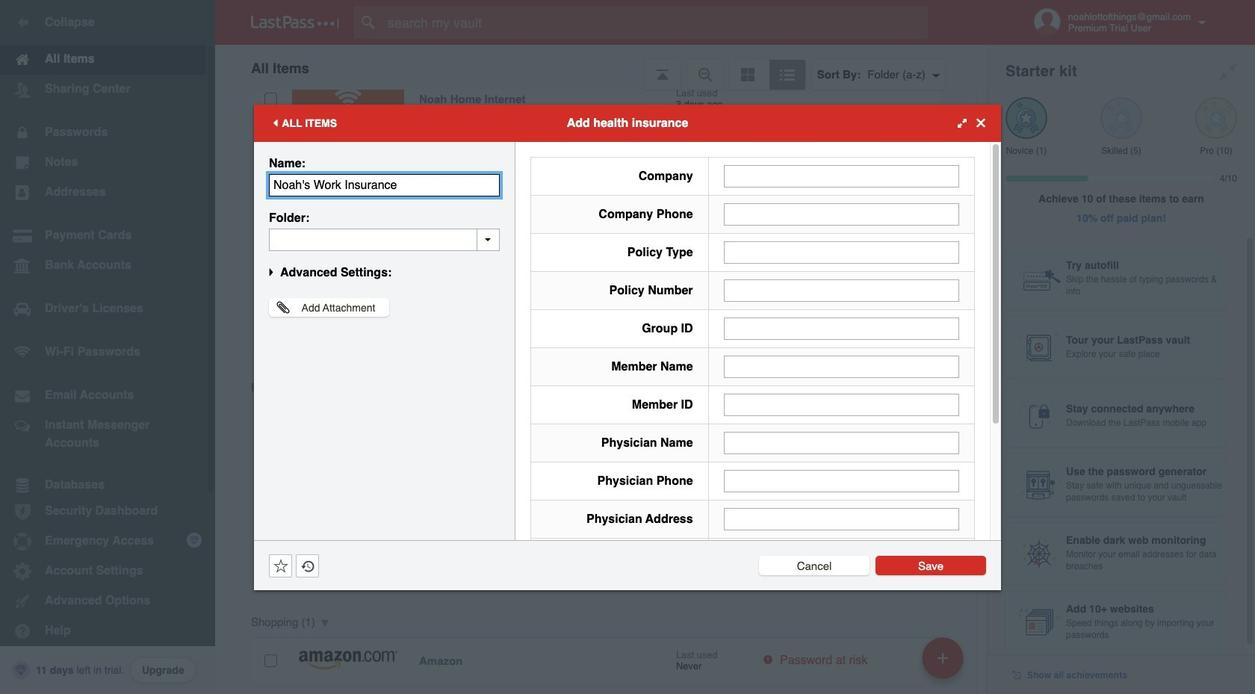 Task type: describe. For each thing, give the bounding box(es) containing it.
lastpass image
[[251, 16, 339, 29]]

Search search field
[[354, 6, 951, 39]]

new item navigation
[[917, 633, 973, 694]]



Task type: vqa. For each thing, say whether or not it's contained in the screenshot.
text field
yes



Task type: locate. For each thing, give the bounding box(es) containing it.
search my vault text field
[[354, 6, 951, 39]]

vault options navigation
[[215, 45, 988, 90]]

new item image
[[938, 653, 948, 663]]

dialog
[[254, 104, 1001, 685]]

None text field
[[269, 174, 500, 196], [724, 203, 959, 225], [269, 228, 500, 251], [724, 279, 959, 302], [724, 317, 959, 340], [724, 355, 959, 378], [724, 470, 959, 492], [269, 174, 500, 196], [724, 203, 959, 225], [269, 228, 500, 251], [724, 279, 959, 302], [724, 317, 959, 340], [724, 355, 959, 378], [724, 470, 959, 492]]

None text field
[[724, 165, 959, 187], [724, 241, 959, 263], [724, 393, 959, 416], [724, 432, 959, 454], [724, 508, 959, 530], [724, 165, 959, 187], [724, 241, 959, 263], [724, 393, 959, 416], [724, 432, 959, 454], [724, 508, 959, 530]]

main navigation navigation
[[0, 0, 215, 694]]



